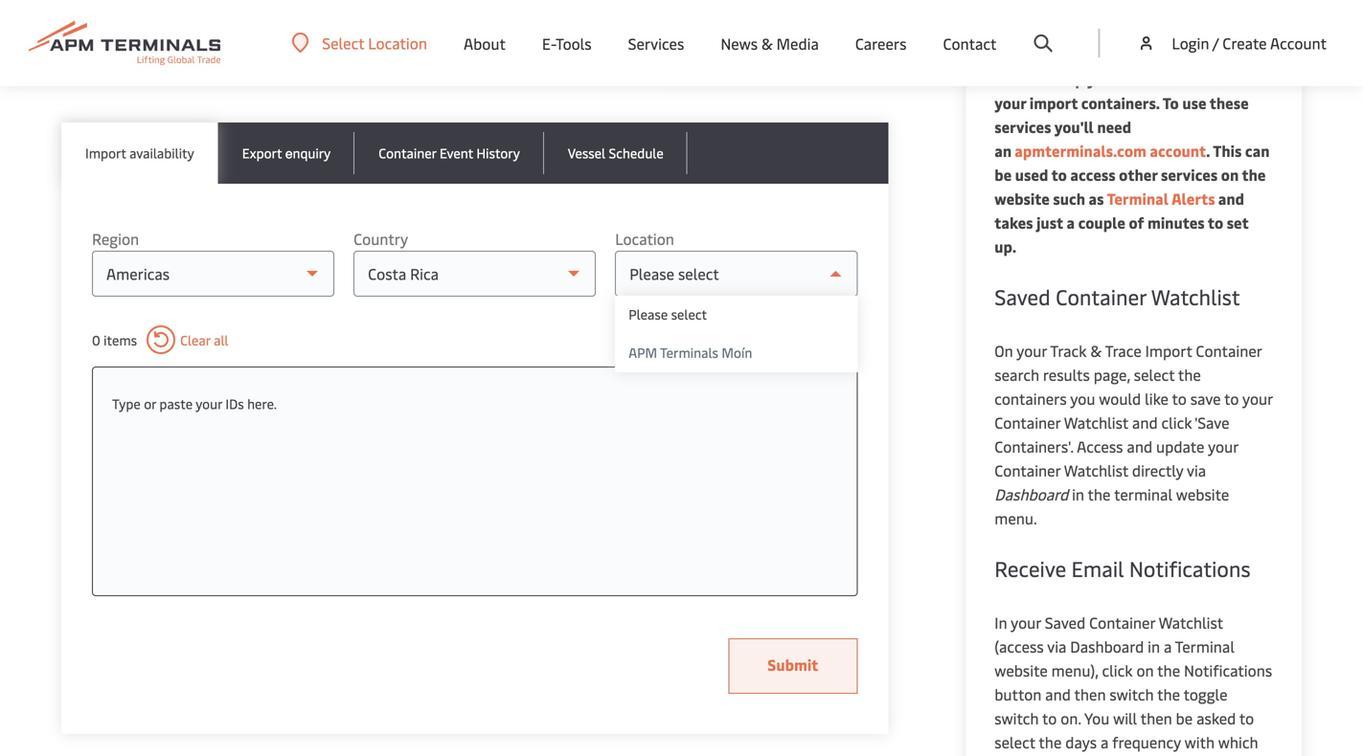 Task type: locate. For each thing, give the bounding box(es) containing it.
1 vertical spatial import
[[1145, 341, 1192, 361]]

0 vertical spatial services
[[995, 116, 1051, 137]]

2 vertical spatial terminal
[[1175, 637, 1235, 657]]

location up please
[[615, 228, 674, 249]]

menu.
[[995, 508, 1037, 529]]

1 vertical spatial apm
[[629, 343, 657, 362]]

the up the frequency
[[1157, 660, 1180, 681]]

0 vertical spatial select
[[322, 33, 364, 53]]

to inside . this can be used to access other services on the website such as
[[1051, 164, 1067, 185]]

1 horizontal spatial select
[[995, 732, 1035, 753]]

you inside our global t&t tool allows you to check your containers located at our major terminals. for other terminals, including joint ventures, please scroll down. select a terminal before entering container ids.
[[245, 35, 271, 56]]

1 vertical spatial services
[[1161, 164, 1218, 185]]

2 vertical spatial select
[[995, 732, 1035, 753]]

website down (access
[[995, 660, 1048, 681]]

region
[[92, 228, 139, 249]]

0 vertical spatial saved
[[995, 283, 1051, 311]]

import availability
[[85, 144, 194, 162]]

please select
[[629, 305, 707, 323]]

like inside on your track & trace import container search results page, select the containers you would like to save to your container watchlist and click 'save containers'. access and update your container watchlist directly via dashboard
[[1145, 388, 1169, 409]]

to up down.
[[274, 35, 289, 56]]

a right just
[[1067, 212, 1075, 233]]

login
[[1172, 33, 1209, 53]]

of right /
[[1219, 45, 1234, 65]]

saved container watchlist
[[995, 283, 1240, 311]]

terminals down please select
[[660, 343, 718, 362]]

terminals for offers
[[1031, 45, 1100, 65]]

apm inside option
[[629, 343, 657, 362]]

website up takes
[[995, 188, 1050, 209]]

to inside and takes just a couple of minutes to set up.
[[1208, 212, 1223, 233]]

e-tools button
[[542, 0, 592, 86]]

couple
[[1078, 212, 1125, 233]]

website inside . this can be used to access other services on the website such as
[[995, 188, 1050, 209]]

website inside in the terminal website menu.
[[1176, 484, 1229, 505]]

terminals.
[[587, 35, 656, 56]]

list box containing please select
[[615, 296, 858, 373]]

switch down button
[[995, 708, 1039, 729]]

offers
[[1103, 45, 1147, 65]]

location inside select location button
[[368, 33, 427, 53]]

'save
[[1195, 412, 1230, 433]]

these
[[1210, 92, 1249, 113]]

container event history
[[379, 144, 520, 162]]

of for apm terminals offers a number of tools to help you monitor the status of your import containers. to use these services you'll need an
[[1219, 45, 1234, 65]]

a inside our global t&t tool allows you to check your containers located at our major terminals. for other terminals, including joint ventures, please scroll down. select a terminal before entering container ids.
[[346, 59, 354, 80]]

dashboard inside in your saved container watchlist (access via dashboard in a terminal website menu), click on the notifications button and then switch the toggle switch to on. you will then be asked to select the days a frequency with which you'd like to receive notifications.
[[1070, 637, 1144, 657]]

to inside our global t&t tool allows you to check your containers located at our major terminals. for other terminals, including joint ventures, please scroll down. select a terminal before entering container ids.
[[274, 35, 289, 56]]

be
[[995, 164, 1012, 185], [1176, 708, 1193, 729]]

1 horizontal spatial containers
[[995, 388, 1067, 409]]

notifications up toggle
[[1184, 660, 1272, 681]]

1 vertical spatial switch
[[995, 708, 1039, 729]]

watchlist up access
[[1064, 412, 1128, 433]]

1 horizontal spatial on
[[1221, 164, 1239, 185]]

moín
[[722, 343, 752, 362]]

like right "would"
[[1145, 388, 1169, 409]]

0 horizontal spatial other
[[685, 35, 722, 56]]

and
[[1218, 188, 1244, 209], [1132, 412, 1158, 433], [1127, 436, 1153, 457], [1045, 684, 1071, 705]]

2 horizontal spatial of
[[1252, 68, 1267, 89]]

1 vertical spatial like
[[1034, 756, 1058, 757]]

0 horizontal spatial import
[[85, 144, 126, 162]]

dashboard
[[995, 484, 1068, 505], [1070, 637, 1144, 657]]

1 vertical spatial on
[[1137, 660, 1154, 681]]

switch up will
[[1110, 684, 1154, 705]]

& left trace
[[1090, 341, 1102, 361]]

trace
[[1105, 341, 1142, 361]]

None text field
[[112, 387, 838, 421]]

you up containers.
[[1087, 68, 1113, 89]]

click inside in your saved container watchlist (access via dashboard in a terminal website menu), click on the notifications button and then switch the toggle switch to on. you will then be asked to select the days a frequency with which you'd like to receive notifications.
[[1102, 660, 1133, 681]]

services up alerts
[[1161, 164, 1218, 185]]

terminal inside in your saved container watchlist (access via dashboard in a terminal website menu), click on the notifications button and then switch the toggle switch to on. you will then be asked to select the days a frequency with which you'd like to receive notifications.
[[1175, 637, 1235, 657]]

and up on.
[[1045, 684, 1071, 705]]

your up (access
[[1011, 613, 1041, 633]]

saved up menu),
[[1045, 613, 1086, 633]]

0 vertical spatial website
[[995, 188, 1050, 209]]

import
[[85, 144, 126, 162], [1145, 341, 1192, 361]]

our global t&t tool allows you to check your containers located at our major terminals. for other terminals, including joint ventures, please scroll down. select a terminal before entering container ids.
[[61, 35, 861, 80]]

0 vertical spatial on
[[1221, 164, 1239, 185]]

saved
[[995, 283, 1051, 311], [1045, 613, 1086, 633]]

containers inside on your track & trace import container search results page, select the containers you would like to save to your container watchlist and click 'save containers'. access and update your container watchlist directly via dashboard
[[995, 388, 1067, 409]]

a down receive email notifications
[[1164, 637, 1172, 657]]

the up save
[[1178, 364, 1201, 385]]

.
[[1206, 140, 1210, 161]]

the left toggle
[[1157, 684, 1180, 705]]

1 vertical spatial other
[[1119, 164, 1158, 185]]

0 horizontal spatial of
[[1129, 212, 1144, 233]]

watchlist inside in your saved container watchlist (access via dashboard in a terminal website menu), click on the notifications button and then switch the toggle switch to on. you will then be asked to select the days a frequency with which you'd like to receive notifications.
[[1159, 613, 1223, 633]]

1 vertical spatial location
[[615, 228, 674, 249]]

1 horizontal spatial terminal
[[1107, 188, 1169, 209]]

via up menu),
[[1047, 637, 1067, 657]]

2 horizontal spatial select
[[1134, 364, 1175, 385]]

import right trace
[[1145, 341, 1192, 361]]

via
[[1187, 460, 1206, 481], [1047, 637, 1067, 657]]

via inside in your saved container watchlist (access via dashboard in a terminal website menu), click on the notifications button and then switch the toggle switch to on. you will then be asked to select the days a frequency with which you'd like to receive notifications.
[[1047, 637, 1067, 657]]

0 horizontal spatial apm
[[629, 343, 657, 362]]

terminals inside option
[[660, 343, 718, 362]]

select up you'd
[[995, 732, 1035, 753]]

1 vertical spatial terminals
[[660, 343, 718, 362]]

use
[[1182, 92, 1207, 113]]

dashboard up menu.
[[995, 484, 1068, 505]]

0 vertical spatial be
[[995, 164, 1012, 185]]

apmterminals.com account
[[1012, 140, 1206, 161]]

0 vertical spatial switch
[[1110, 684, 1154, 705]]

of inside and takes just a couple of minutes to set up.
[[1129, 212, 1144, 233]]

select inside option
[[671, 305, 707, 323]]

on inside in your saved container watchlist (access via dashboard in a terminal website menu), click on the notifications button and then switch the toggle switch to on. you will then be asked to select the days a frequency with which you'd like to receive notifications.
[[1137, 660, 1154, 681]]

tools
[[995, 68, 1031, 89]]

0 vertical spatial like
[[1145, 388, 1169, 409]]

in inside in your saved container watchlist (access via dashboard in a terminal website menu), click on the notifications button and then switch the toggle switch to on. you will then be asked to select the days a frequency with which you'd like to receive notifications.
[[1148, 637, 1160, 657]]

terminal up toggle
[[1175, 637, 1235, 657]]

containers up before
[[369, 35, 442, 56]]

list box
[[615, 296, 858, 373]]

0 vertical spatial terminal
[[357, 59, 417, 80]]

schedule
[[609, 144, 664, 162]]

your right check
[[335, 35, 366, 56]]

please
[[629, 305, 668, 323]]

e-
[[542, 33, 556, 53]]

services
[[995, 116, 1051, 137], [1161, 164, 1218, 185]]

like right you'd
[[1034, 756, 1058, 757]]

the down number
[[1176, 68, 1200, 89]]

frequency
[[1112, 732, 1181, 753]]

0 horizontal spatial on
[[1137, 660, 1154, 681]]

1 vertical spatial website
[[1176, 484, 1229, 505]]

other inside . this can be used to access other services on the website such as
[[1119, 164, 1158, 185]]

import inside "button"
[[85, 144, 126, 162]]

you inside apm terminals offers a number of tools to help you monitor the status of your import containers. to use these services you'll need an
[[1087, 68, 1113, 89]]

services inside . this can be used to access other services on the website such as
[[1161, 164, 1218, 185]]

0 horizontal spatial location
[[368, 33, 427, 53]]

1 vertical spatial select
[[300, 59, 342, 80]]

on up will
[[1137, 660, 1154, 681]]

0 vertical spatial in
[[1072, 484, 1084, 505]]

0 horizontal spatial click
[[1102, 660, 1133, 681]]

saved down the up.
[[995, 283, 1051, 311]]

container up the containers'.
[[995, 412, 1061, 433]]

0 vertical spatial notifications
[[1129, 555, 1251, 583]]

& right the news
[[762, 33, 773, 53]]

other up terminal alerts link
[[1119, 164, 1158, 185]]

select down trace
[[1134, 364, 1175, 385]]

1 vertical spatial in
[[1148, 637, 1160, 657]]

select
[[322, 33, 364, 53], [300, 59, 342, 80]]

1 horizontal spatial other
[[1119, 164, 1158, 185]]

1 vertical spatial saved
[[1045, 613, 1086, 633]]

to up such
[[1051, 164, 1067, 185]]

terminal down select location
[[357, 59, 417, 80]]

apm down please
[[629, 343, 657, 362]]

containers inside our global t&t tool allows you to check your containers located at our major terminals. for other terminals, including joint ventures, please scroll down. select a terminal before entering container ids.
[[369, 35, 442, 56]]

of
[[1219, 45, 1234, 65], [1252, 68, 1267, 89], [1129, 212, 1144, 233]]

the inside in the terminal website menu.
[[1088, 484, 1111, 505]]

major
[[544, 35, 584, 56]]

container
[[379, 144, 436, 162], [1056, 283, 1146, 311], [1196, 341, 1262, 361], [995, 412, 1061, 433], [995, 460, 1061, 481], [1089, 613, 1155, 633]]

watchlist up toggle
[[1159, 613, 1223, 633]]

1 horizontal spatial services
[[1161, 164, 1218, 185]]

0 horizontal spatial dashboard
[[995, 484, 1068, 505]]

1 vertical spatial via
[[1047, 637, 1067, 657]]

container down the containers'.
[[995, 460, 1061, 481]]

your
[[335, 35, 366, 56], [995, 92, 1026, 113], [1017, 341, 1047, 361], [1242, 388, 1273, 409], [196, 395, 222, 413], [1208, 436, 1238, 457], [1011, 613, 1041, 633]]

0 vertical spatial containers
[[369, 35, 442, 56]]

entering
[[469, 59, 527, 80]]

menu),
[[1051, 660, 1098, 681]]

0 horizontal spatial terminal
[[357, 59, 417, 80]]

1 horizontal spatial via
[[1187, 460, 1206, 481]]

0 horizontal spatial like
[[1034, 756, 1058, 757]]

1 horizontal spatial then
[[1141, 708, 1172, 729]]

0 vertical spatial location
[[368, 33, 427, 53]]

down.
[[255, 59, 296, 80]]

1 vertical spatial dashboard
[[1070, 637, 1144, 657]]

to
[[274, 35, 289, 56], [1034, 68, 1050, 89], [1051, 164, 1067, 185], [1208, 212, 1223, 233], [1172, 388, 1187, 409], [1224, 388, 1239, 409], [1042, 708, 1057, 729], [1239, 708, 1254, 729], [1062, 756, 1076, 757]]

you down "results"
[[1070, 388, 1095, 409]]

be down an
[[995, 164, 1012, 185]]

tool
[[167, 35, 194, 56]]

a up monitor
[[1150, 45, 1158, 65]]

paste
[[159, 395, 193, 413]]

to up which
[[1239, 708, 1254, 729]]

search
[[995, 364, 1039, 385]]

dashboard inside on your track & trace import container search results page, select the containers you would like to save to your container watchlist and click 'save containers'. access and update your container watchlist directly via dashboard
[[995, 484, 1068, 505]]

terminal alerts
[[1107, 188, 1215, 209]]

0 vertical spatial dashboard
[[995, 484, 1068, 505]]

1 horizontal spatial click
[[1162, 412, 1192, 433]]

saved inside in your saved container watchlist (access via dashboard in a terminal website menu), click on the notifications button and then switch the toggle switch to on. you will then be asked to select the days a frequency with which you'd like to receive notifications.
[[1045, 613, 1086, 633]]

access
[[1070, 164, 1116, 185]]

0 vertical spatial other
[[685, 35, 722, 56]]

terminal right as
[[1107, 188, 1169, 209]]

0 horizontal spatial terminals
[[660, 343, 718, 362]]

containers.
[[1081, 92, 1160, 113]]

via down "update"
[[1187, 460, 1206, 481]]

1 horizontal spatial apm
[[995, 45, 1028, 65]]

and up directly
[[1127, 436, 1153, 457]]

1 horizontal spatial of
[[1219, 45, 1234, 65]]

on
[[995, 341, 1013, 361]]

2 vertical spatial of
[[1129, 212, 1144, 233]]

then up the frequency
[[1141, 708, 1172, 729]]

0 horizontal spatial select
[[671, 305, 707, 323]]

please
[[166, 59, 210, 80]]

1 vertical spatial be
[[1176, 708, 1193, 729]]

0 vertical spatial terminals
[[1031, 45, 1100, 65]]

to left save
[[1172, 388, 1187, 409]]

1 vertical spatial select
[[1134, 364, 1175, 385]]

1 vertical spatial containers
[[995, 388, 1067, 409]]

0 horizontal spatial via
[[1047, 637, 1067, 657]]

type or paste your ids here.
[[112, 395, 277, 413]]

on down 'this'
[[1221, 164, 1239, 185]]

0 vertical spatial of
[[1219, 45, 1234, 65]]

0 vertical spatial via
[[1187, 460, 1206, 481]]

services
[[628, 33, 684, 53]]

apm up tools
[[995, 45, 1028, 65]]

you
[[1084, 708, 1110, 729]]

and inside and takes just a couple of minutes to set up.
[[1218, 188, 1244, 209]]

ids.
[[599, 59, 624, 80]]

apm terminals moín option
[[615, 334, 858, 373]]

0 horizontal spatial &
[[762, 33, 773, 53]]

1 horizontal spatial be
[[1176, 708, 1193, 729]]

of for and takes just a couple of minutes to set up.
[[1129, 212, 1144, 233]]

select up apm terminals moín
[[671, 305, 707, 323]]

1 vertical spatial you
[[1087, 68, 1113, 89]]

of down terminal alerts link
[[1129, 212, 1144, 233]]

dashboard up menu),
[[1070, 637, 1144, 657]]

in your saved container watchlist (access via dashboard in a terminal website menu), click on the notifications button and then switch the toggle switch to on. you will then be asked to select the days a frequency with which you'd like to receive notifications.
[[995, 613, 1272, 757]]

import
[[1030, 92, 1078, 113]]

then up you
[[1074, 684, 1106, 705]]

to left set
[[1208, 212, 1223, 233]]

the left days
[[1039, 732, 1062, 753]]

0 horizontal spatial in
[[1072, 484, 1084, 505]]

0 vertical spatial import
[[85, 144, 126, 162]]

the left the terminal
[[1088, 484, 1111, 505]]

0 horizontal spatial services
[[995, 116, 1051, 137]]

a down select location button
[[346, 59, 354, 80]]

containers down the search
[[995, 388, 1067, 409]]

this
[[1213, 140, 1242, 161]]

vessel
[[568, 144, 605, 162]]

1 horizontal spatial import
[[1145, 341, 1192, 361]]

1 vertical spatial notifications
[[1184, 660, 1272, 681]]

your left ids
[[196, 395, 222, 413]]

1 horizontal spatial location
[[615, 228, 674, 249]]

news & media
[[721, 33, 819, 53]]

track
[[1050, 341, 1087, 361]]

website inside in your saved container watchlist (access via dashboard in a terminal website menu), click on the notifications button and then switch the toggle switch to on. you will then be asked to select the days a frequency with which you'd like to receive notifications.
[[995, 660, 1048, 681]]

container left the event
[[379, 144, 436, 162]]

services up an
[[995, 116, 1051, 137]]

the down can
[[1242, 164, 1266, 185]]

watchlist
[[1151, 283, 1240, 311], [1064, 412, 1128, 433], [1064, 460, 1128, 481], [1159, 613, 1223, 633]]

with
[[1185, 732, 1215, 753]]

1 vertical spatial terminal
[[1107, 188, 1169, 209]]

and up set
[[1218, 188, 1244, 209]]

0 horizontal spatial containers
[[369, 35, 442, 56]]

container down receive email notifications
[[1089, 613, 1155, 633]]

results
[[1043, 364, 1090, 385]]

be up with
[[1176, 708, 1193, 729]]

as
[[1089, 188, 1104, 209]]

tab list
[[61, 123, 888, 184]]

terminals inside apm terminals offers a number of tools to help you monitor the status of your import containers. to use these services you'll need an
[[1031, 45, 1100, 65]]

2 vertical spatial website
[[995, 660, 1048, 681]]

in
[[1072, 484, 1084, 505], [1148, 637, 1160, 657]]

you'll
[[1054, 116, 1094, 137]]

apm inside apm terminals offers a number of tools to help you monitor the status of your import containers. to use these services you'll need an
[[995, 45, 1028, 65]]

& inside on your track & trace import container search results page, select the containers you would like to save to your container watchlist and click 'save containers'. access and update your container watchlist directly via dashboard
[[1090, 341, 1102, 361]]

1 horizontal spatial in
[[1148, 637, 1160, 657]]

of right status
[[1252, 68, 1267, 89]]

2 vertical spatial you
[[1070, 388, 1095, 409]]

select
[[671, 305, 707, 323], [1134, 364, 1175, 385], [995, 732, 1035, 753]]

0 vertical spatial click
[[1162, 412, 1192, 433]]

/
[[1213, 33, 1219, 53]]

you
[[245, 35, 271, 56], [1087, 68, 1113, 89], [1070, 388, 1095, 409]]

to left 'help'
[[1034, 68, 1050, 89]]

1 horizontal spatial like
[[1145, 388, 1169, 409]]

create
[[1223, 33, 1267, 53]]

location up before
[[368, 33, 427, 53]]

other right for
[[685, 35, 722, 56]]

click up "update"
[[1162, 412, 1192, 433]]

notifications
[[1129, 555, 1251, 583], [1184, 660, 1272, 681]]

website down directly
[[1176, 484, 1229, 505]]

0 vertical spatial you
[[245, 35, 271, 56]]

terminals up 'help'
[[1031, 45, 1100, 65]]

notifications down the terminal
[[1129, 555, 1251, 583]]

import left availability
[[85, 144, 126, 162]]

click inside on your track & trace import container search results page, select the containers you would like to save to your container watchlist and click 'save containers'. access and update your container watchlist directly via dashboard
[[1162, 412, 1192, 433]]

apm for apm terminals moín
[[629, 343, 657, 362]]

1 horizontal spatial &
[[1090, 341, 1102, 361]]

country
[[354, 228, 408, 249]]

0 horizontal spatial be
[[995, 164, 1012, 185]]

terminal alerts link
[[1107, 188, 1215, 209]]

in down receive email notifications
[[1148, 637, 1160, 657]]

0 vertical spatial select
[[671, 305, 707, 323]]

you up down.
[[245, 35, 271, 56]]

1 horizontal spatial terminals
[[1031, 45, 1100, 65]]

1 horizontal spatial dashboard
[[1070, 637, 1144, 657]]

switch
[[1110, 684, 1154, 705], [995, 708, 1039, 729]]

1 vertical spatial then
[[1141, 708, 1172, 729]]

your down tools
[[995, 92, 1026, 113]]

1 vertical spatial &
[[1090, 341, 1102, 361]]

select inside on your track & trace import container search results page, select the containers you would like to save to your container watchlist and click 'save containers'. access and update your container watchlist directly via dashboard
[[1134, 364, 1175, 385]]

container inside in your saved container watchlist (access via dashboard in a terminal website menu), click on the notifications button and then switch the toggle switch to on. you will then be asked to select the days a frequency with which you'd like to receive notifications.
[[1089, 613, 1155, 633]]

your right save
[[1242, 388, 1273, 409]]

account
[[1150, 140, 1206, 161]]

contact button
[[943, 0, 997, 86]]

on
[[1221, 164, 1239, 185], [1137, 660, 1154, 681]]

0 vertical spatial then
[[1074, 684, 1106, 705]]

0 vertical spatial &
[[762, 33, 773, 53]]

2 horizontal spatial terminal
[[1175, 637, 1235, 657]]

containers'.
[[995, 436, 1074, 457]]

click right menu),
[[1102, 660, 1133, 681]]

0 vertical spatial apm
[[995, 45, 1028, 65]]

in down access
[[1072, 484, 1084, 505]]

other
[[685, 35, 722, 56], [1119, 164, 1158, 185]]

availability
[[129, 144, 194, 162]]

select inside our global t&t tool allows you to check your containers located at our major terminals. for other terminals, including joint ventures, please scroll down. select a terminal before entering container ids.
[[300, 59, 342, 80]]

1 vertical spatial click
[[1102, 660, 1133, 681]]

in
[[995, 613, 1007, 633]]

select inside select location button
[[322, 33, 364, 53]]

to left on.
[[1042, 708, 1057, 729]]



Task type: describe. For each thing, give the bounding box(es) containing it.
up.
[[995, 236, 1017, 257]]

at
[[500, 35, 514, 56]]

notifications inside in your saved container watchlist (access via dashboard in a terminal website menu), click on the notifications button and then switch the toggle switch to on. you will then be asked to select the days a frequency with which you'd like to receive notifications.
[[1184, 660, 1272, 681]]

all
[[214, 331, 228, 349]]

receive
[[1080, 756, 1128, 757]]

monitor
[[1117, 68, 1173, 89]]

the inside on your track & trace import container search results page, select the containers you would like to save to your container watchlist and click 'save containers'. access and update your container watchlist directly via dashboard
[[1178, 364, 1201, 385]]

to
[[1163, 92, 1179, 113]]

access
[[1077, 436, 1123, 457]]

services inside apm terminals offers a number of tools to help you monitor the status of your import containers. to use these services you'll need an
[[995, 116, 1051, 137]]

& inside popup button
[[762, 33, 773, 53]]

event
[[440, 144, 473, 162]]

notifications.
[[1132, 756, 1222, 757]]

toggle
[[1184, 684, 1228, 705]]

update
[[1156, 436, 1205, 457]]

0 horizontal spatial then
[[1074, 684, 1106, 705]]

your inside in your saved container watchlist (access via dashboard in a terminal website menu), click on the notifications button and then switch the toggle switch to on. you will then be asked to select the days a frequency with which you'd like to receive notifications.
[[1011, 613, 1041, 633]]

help
[[1053, 68, 1084, 89]]

terminals for moín
[[660, 343, 718, 362]]

a inside and takes just a couple of minutes to set up.
[[1067, 212, 1075, 233]]

a up the receive
[[1101, 732, 1109, 753]]

history
[[476, 144, 520, 162]]

clear
[[180, 331, 210, 349]]

takes
[[995, 212, 1033, 233]]

your down 'save
[[1208, 436, 1238, 457]]

website for watchlist
[[995, 660, 1048, 681]]

container up trace
[[1056, 283, 1146, 311]]

to down days
[[1062, 756, 1076, 757]]

your inside our global t&t tool allows you to check your containers located at our major terminals. for other terminals, including joint ventures, please scroll down. select a terminal before entering container ids.
[[335, 35, 366, 56]]

button
[[995, 684, 1042, 705]]

container inside button
[[379, 144, 436, 162]]

you inside on your track & trace import container search results page, select the containers you would like to save to your container watchlist and click 'save containers'. access and update your container watchlist directly via dashboard
[[1070, 388, 1095, 409]]

including
[[798, 35, 861, 56]]

container up save
[[1196, 341, 1262, 361]]

apm terminals offers a number of tools to help you monitor the status of your import containers. to use these services you'll need an
[[995, 45, 1267, 161]]

global
[[89, 35, 133, 56]]

to inside apm terminals offers a number of tools to help you monitor the status of your import containers. to use these services you'll need an
[[1034, 68, 1050, 89]]

email
[[1071, 555, 1124, 583]]

just
[[1037, 212, 1063, 233]]

receive
[[995, 555, 1066, 583]]

be inside in your saved container watchlist (access via dashboard in a terminal website menu), click on the notifications button and then switch the toggle switch to on. you will then be asked to select the days a frequency with which you'd like to receive notifications.
[[1176, 708, 1193, 729]]

be inside . this can be used to access other services on the website such as
[[995, 164, 1012, 185]]

your right on
[[1017, 341, 1047, 361]]

and inside in your saved container watchlist (access via dashboard in a terminal website menu), click on the notifications button and then switch the toggle switch to on. you will then be asked to select the days a frequency with which you'd like to receive notifications.
[[1045, 684, 1071, 705]]

1 horizontal spatial switch
[[1110, 684, 1154, 705]]

located
[[445, 35, 497, 56]]

page,
[[1094, 364, 1130, 385]]

website for used
[[995, 188, 1050, 209]]

here.
[[247, 395, 277, 413]]

tools
[[556, 33, 592, 53]]

services button
[[628, 0, 684, 86]]

. this can be used to access other services on the website such as
[[995, 140, 1270, 209]]

asked
[[1197, 708, 1236, 729]]

import availability button
[[61, 123, 218, 184]]

apmterminals.com account link
[[1012, 140, 1206, 161]]

about
[[464, 33, 506, 53]]

terminal inside our global t&t tool allows you to check your containers located at our major terminals. for other terminals, including joint ventures, please scroll down. select a terminal before entering container ids.
[[357, 59, 417, 80]]

apm for apm terminals offers a number of tools to help you monitor the status of your import containers. to use these services you'll need an
[[995, 45, 1028, 65]]

which
[[1218, 732, 1258, 753]]

via inside on your track & trace import container search results page, select the containers you would like to save to your container watchlist and click 'save containers'. access and update your container watchlist directly via dashboard
[[1187, 460, 1206, 481]]

scroll
[[214, 59, 252, 80]]

you'd
[[995, 756, 1031, 757]]

set
[[1227, 212, 1249, 233]]

(access
[[995, 637, 1044, 657]]

contact
[[943, 33, 997, 53]]

tab list containing import availability
[[61, 123, 888, 184]]

watchlist down minutes
[[1151, 283, 1240, 311]]

will
[[1113, 708, 1137, 729]]

container
[[531, 59, 595, 80]]

e-tools
[[542, 33, 592, 53]]

and down "would"
[[1132, 412, 1158, 433]]

other inside our global t&t tool allows you to check your containers located at our major terminals. for other terminals, including joint ventures, please scroll down. select a terminal before entering container ids.
[[685, 35, 722, 56]]

terminal
[[1114, 484, 1173, 505]]

can
[[1245, 140, 1270, 161]]

need
[[1097, 116, 1131, 137]]

careers button
[[855, 0, 907, 86]]

receive email notifications
[[995, 555, 1251, 583]]

import inside on your track & trace import container search results page, select the containers you would like to save to your container watchlist and click 'save containers'. access and update your container watchlist directly via dashboard
[[1145, 341, 1192, 361]]

status
[[1203, 68, 1248, 89]]

container event history button
[[355, 123, 544, 184]]

vessel schedule
[[568, 144, 664, 162]]

ventures,
[[98, 59, 162, 80]]

items
[[104, 331, 137, 349]]

alerts
[[1172, 188, 1215, 209]]

on inside . this can be used to access other services on the website such as
[[1221, 164, 1239, 185]]

0 horizontal spatial switch
[[995, 708, 1039, 729]]

watchlist down access
[[1064, 460, 1128, 481]]

an
[[995, 140, 1012, 161]]

export
[[242, 144, 282, 162]]

a inside apm terminals offers a number of tools to help you monitor the status of your import containers. to use these services you'll need an
[[1150, 45, 1158, 65]]

and takes just a couple of minutes to set up.
[[995, 188, 1249, 257]]

export еnquiry
[[242, 144, 331, 162]]

allows
[[198, 35, 242, 56]]

in inside in the terminal website menu.
[[1072, 484, 1084, 505]]

like inside in your saved container watchlist (access via dashboard in a terminal website menu), click on the notifications button and then switch the toggle switch to on. you will then be asked to select the days a frequency with which you'd like to receive notifications.
[[1034, 756, 1058, 757]]

ids
[[225, 395, 244, 413]]

days
[[1065, 732, 1097, 753]]

on your track & trace import container search results page, select the containers you would like to save to your container watchlist and click 'save containers'. access and update your container watchlist directly via dashboard
[[995, 341, 1273, 505]]

number
[[1162, 45, 1216, 65]]

the inside . this can be used to access other services on the website such as
[[1242, 164, 1266, 185]]

before
[[420, 59, 466, 80]]

to right save
[[1224, 388, 1239, 409]]

please select option
[[615, 296, 858, 334]]

select inside in your saved container watchlist (access via dashboard in a terminal website menu), click on the notifications button and then switch the toggle switch to on. you will then be asked to select the days a frequency with which you'd like to receive notifications.
[[995, 732, 1035, 753]]

or
[[144, 395, 156, 413]]

joint
[[61, 59, 95, 80]]

login / create account
[[1172, 33, 1327, 53]]

1 vertical spatial of
[[1252, 68, 1267, 89]]

the inside apm terminals offers a number of tools to help you monitor the status of your import containers. to use these services you'll need an
[[1176, 68, 1200, 89]]

on.
[[1061, 708, 1081, 729]]

in the terminal website menu.
[[995, 484, 1229, 529]]

our
[[518, 35, 541, 56]]

your inside apm terminals offers a number of tools to help you monitor the status of your import containers. to use these services you'll need an
[[995, 92, 1026, 113]]

news & media button
[[721, 0, 819, 86]]

0 items
[[92, 331, 137, 349]]



Task type: vqa. For each thing, say whether or not it's contained in the screenshot.
the top Remove
no



